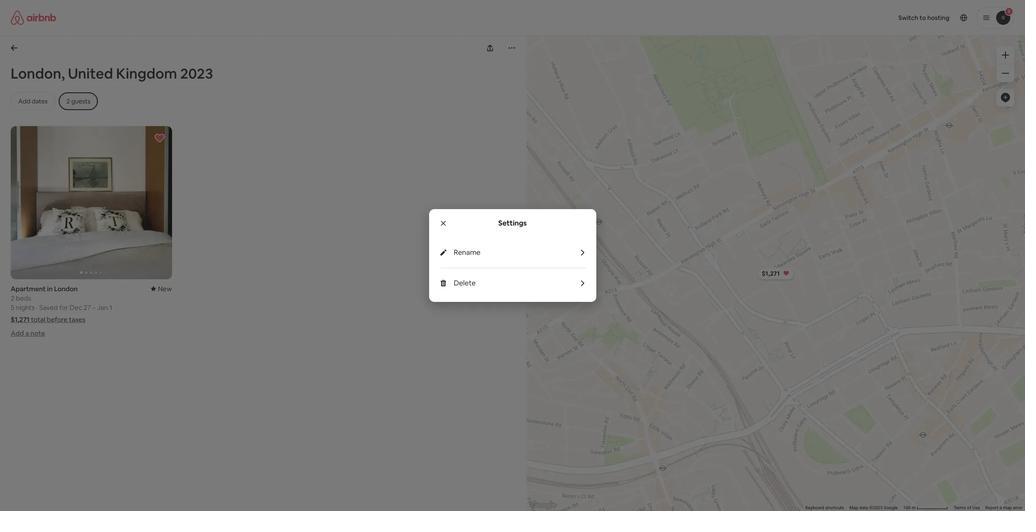 Task type: vqa. For each thing, say whether or not it's contained in the screenshot.
to in the left of the page
no



Task type: describe. For each thing, give the bounding box(es) containing it.
report a map error
[[985, 506, 1022, 511]]

london,
[[11, 64, 65, 83]]

add a note button
[[11, 329, 45, 338]]

terms
[[954, 506, 966, 511]]

$1,271 inside apartment in london 2 beds 5 nights · saved for dec 27 – jan 1 $1,271 total before taxes
[[11, 316, 30, 324]]

zoom out image
[[1002, 70, 1009, 77]]

100 m button
[[901, 506, 951, 512]]

for
[[59, 304, 68, 312]]

report a map error link
[[985, 506, 1022, 511]]

kingdom
[[116, 64, 177, 83]]

data
[[859, 506, 868, 511]]

apartment
[[11, 285, 46, 293]]

©2023
[[869, 506, 883, 511]]

report
[[985, 506, 999, 511]]

remove from wishlist: apartment in london image
[[154, 133, 165, 144]]

apartment in london 2 beds 5 nights · saved for dec 27 – jan 1 $1,271 total before taxes
[[11, 285, 112, 324]]

error
[[1013, 506, 1022, 511]]

use
[[973, 506, 980, 511]]

united
[[68, 64, 113, 83]]

a for add
[[25, 329, 29, 338]]

google map
including 1 saved stay. region
[[501, 0, 1025, 512]]

london, united kingdom 2023
[[11, 64, 213, 83]]

5
[[11, 304, 14, 312]]

add
[[11, 329, 24, 338]]

terms of use link
[[954, 506, 980, 511]]

keyboard shortcuts button
[[806, 506, 844, 512]]

27
[[84, 304, 91, 312]]

100
[[903, 506, 911, 511]]

m
[[912, 506, 916, 511]]

profile element
[[523, 0, 1014, 36]]

map
[[1003, 506, 1012, 511]]

map data ©2023 google
[[849, 506, 898, 511]]

before
[[47, 316, 67, 324]]

google
[[884, 506, 898, 511]]

beds
[[16, 294, 31, 303]]

shortcuts
[[825, 506, 844, 511]]

note
[[30, 329, 45, 338]]

·
[[36, 304, 38, 312]]



Task type: locate. For each thing, give the bounding box(es) containing it.
taxes
[[69, 316, 85, 324]]

100 m
[[903, 506, 917, 511]]

map
[[849, 506, 858, 511]]

1 horizontal spatial a
[[1000, 506, 1002, 511]]

a left map
[[1000, 506, 1002, 511]]

london
[[54, 285, 78, 293]]

dec
[[70, 304, 82, 312]]

saved
[[39, 304, 58, 312]]

total
[[31, 316, 45, 324]]

rename button
[[454, 248, 586, 258]]

keyboard
[[806, 506, 824, 511]]

keyboard shortcuts
[[806, 506, 844, 511]]

zoom in image
[[1002, 52, 1009, 59]]

google image
[[529, 500, 558, 512]]

add a note
[[11, 329, 45, 338]]

$1,271 button
[[758, 267, 794, 280]]

new place to stay image
[[151, 285, 172, 293]]

1 horizontal spatial $1,271
[[762, 270, 780, 278]]

add a place to the map image
[[1000, 93, 1011, 103]]

0 horizontal spatial a
[[25, 329, 29, 338]]

settings dialog
[[429, 209, 596, 302]]

2023
[[180, 64, 213, 83]]

of
[[967, 506, 971, 511]]

settings
[[498, 219, 527, 228]]

a for report
[[1000, 506, 1002, 511]]

group
[[11, 126, 172, 280]]

jan
[[97, 304, 108, 312]]

delete button
[[454, 279, 586, 288]]

0 horizontal spatial $1,271
[[11, 316, 30, 324]]

a right add
[[25, 329, 29, 338]]

1
[[109, 304, 112, 312]]

terms of use
[[954, 506, 980, 511]]

–
[[92, 304, 96, 312]]

0 vertical spatial $1,271
[[762, 270, 780, 278]]

1 vertical spatial $1,271
[[11, 316, 30, 324]]

rename
[[454, 248, 481, 258]]

$1,271 inside button
[[762, 270, 780, 278]]

2
[[11, 294, 14, 303]]

0 vertical spatial a
[[25, 329, 29, 338]]

a
[[25, 329, 29, 338], [1000, 506, 1002, 511]]

1 vertical spatial a
[[1000, 506, 1002, 511]]

nights
[[16, 304, 35, 312]]

in
[[47, 285, 53, 293]]

new
[[158, 285, 172, 293]]

$1,271
[[762, 270, 780, 278], [11, 316, 30, 324]]

delete
[[454, 279, 476, 288]]



